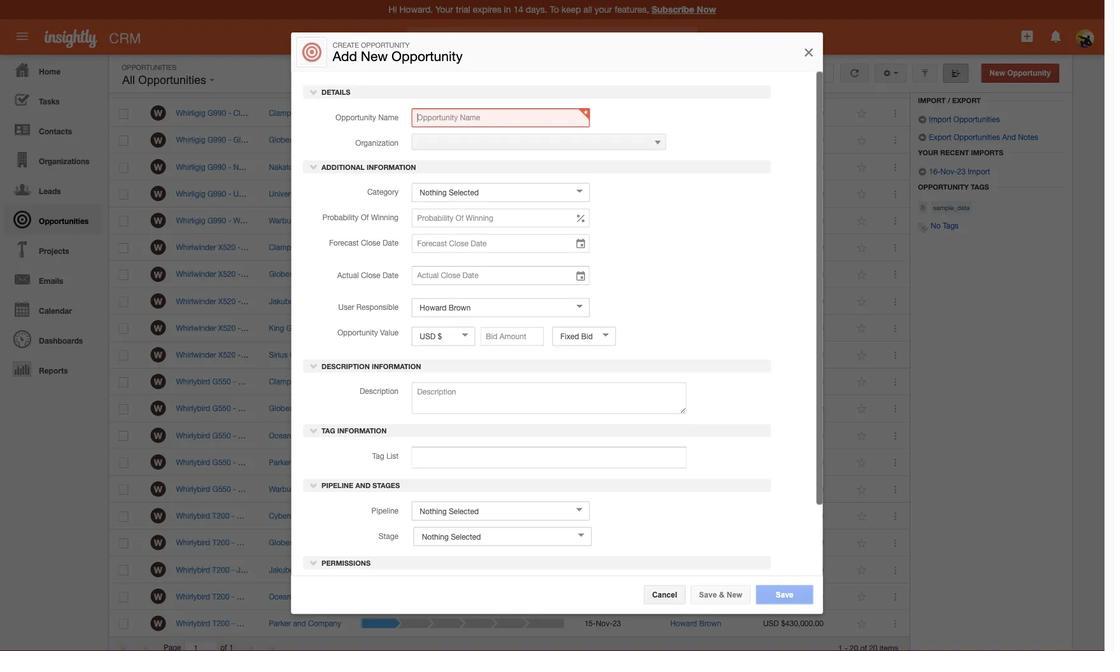 Task type: vqa. For each thing, say whether or not it's contained in the screenshot.
Maria at the left of page
yes



Task type: describe. For each thing, give the bounding box(es) containing it.
usd for whirlybird t200 - cyberdyne systems corp. - nicole gomez
[[764, 512, 780, 521]]

all inside all link
[[420, 33, 430, 43]]

1 horizontal spatial user responsible
[[670, 82, 735, 91]]

imports
[[972, 148, 1004, 157]]

cell for whirligig g990 - clampett oil and gas, singapore - aaron lang
[[661, 100, 754, 127]]

w link for whirlybird t200 - oceanic airlines - mark sakda
[[151, 589, 166, 605]]

whirlybird for whirlybird g550 - globex, spain - katherine reyes
[[176, 404, 210, 413]]

oceanic down whirlybird g550 - globex, spain - katherine reyes
[[238, 431, 266, 440]]

jakubowski up whirlybird t200 - oceanic airlines - mark sakda
[[237, 566, 277, 575]]

close image
[[803, 45, 816, 60]]

probability
[[322, 213, 359, 222]]

Bid Amount text field
[[480, 327, 544, 346]]

cell for whirlwinder x520 - king group - chris chen
[[661, 315, 754, 342]]

usd $‎480,000.00
[[764, 377, 824, 386]]

list
[[386, 452, 399, 460]]

percent field image
[[575, 212, 587, 225]]

0 vertical spatial forecast
[[584, 82, 616, 91]]

16 w row from the top
[[109, 503, 910, 530]]

refresh list image
[[849, 69, 861, 77]]

whirlwinder for whirlwinder x520 - jakubowski llc - jason castillo
[[176, 297, 216, 306]]

$‎420,000.00
[[782, 593, 824, 601]]

lane
[[330, 566, 347, 575]]

warbucks up the "whirlybird t200 - cyberdyne systems corp. - nicole gomez" link on the left bottom
[[269, 485, 303, 494]]

save & new
[[700, 591, 743, 600]]

2 kong from the left
[[318, 539, 337, 548]]

0 vertical spatial close
[[618, 82, 639, 91]]

16-nov-23 cell for usd $‎110,000.00
[[575, 181, 661, 208]]

globex, up whirlybird g550 - oceanic airlines - mark sakda
[[238, 404, 265, 413]]

bin
[[967, 81, 979, 89]]

whirlybird g550 - clampett oil and gas corp. - katherine warren link
[[176, 377, 406, 386]]

$‎100,000.00
[[782, 512, 824, 521]]

16- for whirligig g990 - warbucks industries - roger mills
[[585, 216, 596, 225]]

new inside new opportunity link
[[990, 69, 1006, 77]]

0 vertical spatial date
[[641, 82, 658, 91]]

corp. down 'martin'
[[314, 377, 333, 386]]

$‎500,000.00 for 16-dec-23
[[782, 566, 824, 575]]

g550 for oceanic
[[213, 431, 231, 440]]

aaron
[[353, 109, 373, 118]]

warbucks industries for whirlybird g550 - warbucks industries - roger mills
[[269, 485, 339, 494]]

20 w row from the top
[[109, 611, 910, 638]]

16-dec-23 for whirligig g990 - warbucks industries - roger mills
[[585, 216, 621, 225]]

whirlwinder for whirlwinder x520 - globex - albert lee
[[176, 270, 216, 279]]

whirligig g990 - clampett oil and gas, singapore - aaron lang link
[[176, 109, 399, 118]]

1 singapore from the left
[[311, 109, 346, 118]]

15- for usd $‎430,000.00
[[585, 619, 596, 628]]

lang
[[376, 109, 393, 118]]

usd $‎500,000.00 cell for 16-dec-23
[[754, 557, 847, 584]]

18 w row from the top
[[109, 557, 910, 584]]

1 cyberdyne from the left
[[237, 512, 274, 521]]

tags
[[943, 221, 959, 230]]

chris
[[289, 324, 307, 333]]

23 for whirlwinder x520 - globex - albert lee
[[613, 270, 621, 279]]

corp. down chris
[[290, 351, 309, 359]]

subscribe now link
[[652, 4, 717, 15]]

and down whirligig g990 - warbucks industries - roger mills link
[[288, 243, 301, 252]]

1 northumbria from the left
[[278, 189, 321, 198]]

4 w row from the top
[[109, 181, 910, 208]]

0 vertical spatial information
[[367, 163, 416, 171]]

howard for usd $‎322,000.00
[[671, 458, 698, 467]]

all link
[[408, 27, 446, 50]]

llc left barbara
[[279, 566, 294, 575]]

whirlybird for whirlybird t200 - oceanic airlines - mark sakda
[[176, 593, 210, 601]]

7 w row from the top
[[109, 261, 910, 288]]

usd $‎180,000.00 for whirligig g990 - globex - albert lee
[[764, 136, 824, 144]]

oceanic up whirlybird t200 - parker and company -maria nichols link
[[269, 593, 297, 601]]

2 hong from the left
[[298, 539, 316, 548]]

organizations
[[39, 157, 90, 166]]

crm
[[109, 30, 141, 46]]

import / export
[[919, 96, 982, 104]]

globex, down the "whirlybird t200 - cyberdyne systems corp. - nicole gomez" link on the left bottom
[[269, 539, 296, 548]]

parker down whirlybird g550 - oceanic airlines - mark sakda
[[238, 458, 261, 467]]

parker right lisa
[[334, 458, 356, 467]]

16-nov-23 for usd $‎110,000.00
[[585, 189, 622, 198]]

$‎200,000.00
[[782, 243, 824, 252]]

$‎180,000.00 for whirlybird g550 - globex, spain - katherine reyes
[[782, 404, 824, 413]]

save & new button
[[691, 586, 751, 605]]

follow image for usd $‎500,000.00
[[857, 565, 869, 577]]

new inside save & new button
[[727, 591, 743, 600]]

and down "details"
[[314, 109, 327, 118]]

opportunity tags
[[919, 183, 990, 191]]

whirlwinder x520 - sirius corp. - tina martin link
[[176, 351, 335, 359]]

whirlybird for whirlybird t200 - parker and company -maria nichols
[[176, 619, 210, 628]]

corp. left the tina
[[264, 351, 283, 359]]

1 sirius from the left
[[243, 351, 262, 359]]

1 vertical spatial pipeline
[[321, 482, 353, 490]]

usd $‎100,000.00 cell
[[754, 503, 847, 530]]

globex up "whirligig g990 - nakatomi trading corp. - samantha wright"
[[233, 136, 258, 144]]

oceanic airlines for whirlybird g550 - oceanic airlines - mark sakda
[[269, 431, 324, 440]]

0 vertical spatial organization
[[269, 82, 315, 91]]

globex down whirlwinder x520 - clampett oil and gas, uk - nicholas flores
[[269, 270, 293, 279]]

clampett oil and gas, singapore link
[[269, 109, 382, 118]]

1 trading from the left
[[268, 162, 294, 171]]

export opportunities and notes link
[[919, 133, 1039, 141]]

23 for whirlybird g550 - parker and company - lisa parker
[[613, 458, 622, 467]]

19 w row from the top
[[109, 584, 910, 611]]

globex, up whirlybird t200 - jakubowski llc - barbara lane
[[237, 539, 263, 548]]

11 w row from the top
[[109, 369, 910, 396]]

and down 'martin'
[[314, 377, 327, 386]]

pipeline and stages
[[320, 482, 400, 490]]

subscribe now
[[652, 4, 717, 15]]

usd $‎480,000.00 cell
[[754, 369, 847, 396]]

13 w row from the top
[[109, 423, 910, 450]]

2 brown from the top
[[700, 351, 722, 359]]

globex, spain
[[269, 404, 317, 413]]

w for whirlybird t200 - parker and company -maria nichols
[[154, 619, 162, 629]]

6 w row from the top
[[109, 234, 910, 261]]

1 kong from the left
[[286, 539, 304, 548]]

1 w row from the top
[[109, 100, 910, 127]]

row containing opportunity name
[[109, 75, 910, 98]]

usd $‎200,000.00 cell
[[754, 234, 847, 261]]

w for whirligig g990 - nakatomi trading corp. - samantha wright
[[154, 162, 162, 172]]

import opportunities link
[[919, 115, 1001, 124]]

t200 for cyberdyne
[[213, 512, 230, 521]]

all opportunities button
[[119, 71, 218, 90]]

Actual Close Date text field
[[411, 266, 590, 285]]

no tags
[[931, 221, 959, 230]]

add new opportunity dialog
[[291, 33, 823, 646]]

name inside add new opportunity dialog
[[378, 112, 399, 121]]

howard brown link for usd $‎190,000.00
[[671, 431, 722, 440]]

0 vertical spatial name
[[221, 82, 243, 91]]

whirlybird for whirlybird g550 - warbucks industries - roger mills
[[176, 485, 210, 494]]

2 uk from the left
[[347, 243, 357, 252]]

2 systems from the left
[[308, 512, 338, 521]]

0 horizontal spatial katherine
[[294, 404, 326, 413]]

10 w row from the top
[[109, 342, 910, 369]]

warbucks down whirlybird g550 - parker and company - lisa parker
[[238, 485, 272, 494]]

17 w row from the top
[[109, 530, 910, 557]]

usd $‎120,000.00
[[764, 485, 824, 494]]

1 horizontal spatial and
[[1003, 133, 1017, 141]]

Probability Of Winning text field
[[411, 208, 590, 227]]

1 king from the left
[[243, 324, 259, 333]]

whirlwinder for whirlwinder x520 - clampett oil and gas, uk - nicholas flores
[[176, 243, 216, 252]]

globex, down whirlybird g550 - clampett oil and gas corp. - katherine warren
[[269, 404, 296, 413]]

tasks
[[39, 97, 60, 106]]

2 howard brown from the top
[[671, 351, 722, 359]]

14 w row from the top
[[109, 450, 910, 476]]

warbucks down whirligig g990 - university of northumbria - paula oliver
[[233, 216, 268, 225]]

2 spain from the left
[[298, 404, 317, 413]]

howard for usd $‎500,000.00
[[671, 566, 698, 575]]

usd $‎380,000.00 cell
[[754, 315, 847, 342]]

mark for whirlybird t200 - oceanic airlines - mark sakda
[[299, 593, 316, 601]]

pipeline inside row
[[361, 82, 390, 91]]

create opportunity add new opportunity
[[333, 41, 463, 64]]

projects
[[39, 247, 69, 255]]

16- for whirligig g990 - university of northumbria - paula oliver
[[585, 189, 596, 198]]

x520 for globex
[[218, 270, 236, 279]]

nakatomi trading corp.
[[269, 162, 350, 171]]

sirius corp.
[[269, 351, 309, 359]]

jakubowski down globex, hong kong link
[[269, 566, 309, 575]]

warbucks up whirlwinder x520 - clampett oil and gas, uk - nicholas flores link
[[269, 216, 303, 225]]

contacts
[[39, 127, 72, 136]]

cell for whirligig g990 - globex - albert lee
[[661, 127, 754, 154]]

maria
[[314, 619, 334, 628]]

responsible inside add new opportunity dialog
[[356, 303, 399, 312]]

airlines up lisa
[[299, 431, 324, 440]]

2 group from the left
[[287, 324, 308, 333]]

whirligig for whirligig g990 - university of northumbria - paula oliver
[[176, 189, 206, 198]]

1 horizontal spatial opportunity value
[[763, 82, 828, 91]]

clampett oil and gas, singapore
[[269, 109, 382, 118]]

1 horizontal spatial forecast close date
[[584, 82, 658, 91]]

forecast inside add new opportunity dialog
[[329, 238, 359, 247]]

description for description
[[360, 387, 399, 396]]

1 systems from the left
[[276, 512, 306, 521]]

reports link
[[3, 354, 102, 384]]

company left the maria
[[276, 619, 309, 628]]

sirius corp. link
[[269, 351, 309, 359]]

16-dec-23 cell for whirligig g990 - clampett oil and gas, singapore - aaron lang
[[575, 100, 661, 127]]

notes
[[1019, 133, 1039, 141]]

16- for whirlybird g550 - clampett oil and gas corp. - katherine warren
[[585, 377, 596, 386]]

organizations link
[[3, 145, 102, 175]]

w link for whirlwinder x520 - king group - chris chen
[[151, 321, 166, 336]]

airlines down barbara
[[299, 593, 324, 601]]

and up whirligig g990 - globex - albert lee link
[[278, 109, 291, 118]]

12 w row from the top
[[109, 396, 910, 423]]

2 w row from the top
[[109, 127, 910, 154]]

usd for whirlybird t200 - globex, hong kong - terry thomas
[[764, 539, 780, 548]]

1 spain from the left
[[267, 404, 287, 413]]

2 cyberdyne from the left
[[269, 512, 306, 521]]

16- for whirlybird g550 - parker and company - lisa parker
[[585, 458, 596, 467]]

opportunity inside new opportunity link
[[1008, 69, 1052, 77]]

1 brown from the top
[[700, 162, 722, 171]]

add
[[333, 49, 357, 64]]

now
[[697, 4, 717, 15]]

$‎150,000.00
[[782, 539, 824, 548]]

company up the pipeline and stages
[[308, 458, 341, 467]]

9 w row from the top
[[109, 315, 910, 342]]

nakatomi trading corp. link
[[269, 162, 350, 171]]

details
[[320, 88, 350, 96]]

3 w row from the top
[[109, 154, 910, 181]]

1 nakatomi from the left
[[233, 162, 266, 171]]

whirligig g990 - globex - albert lee
[[176, 136, 300, 144]]

w link for whirligig g990 - clampett oil and gas, singapore - aaron lang
[[151, 106, 166, 121]]

whirlwinder x520 - clampett oil and gas, uk - nicholas flores
[[176, 243, 391, 252]]

save for save & new
[[700, 591, 717, 600]]

flores
[[370, 243, 391, 252]]

date for actual close date text field
[[383, 270, 399, 279]]

follow image for whirlwinder x520 - jakubowski llc - jason castillo
[[857, 296, 869, 308]]

16-dec-23 cell for whirlybird g550 - clampett oil and gas corp. - katherine warren
[[575, 369, 661, 396]]

and left lisa
[[293, 458, 306, 467]]

cyberdyne systems corp. link
[[269, 512, 359, 521]]

actual
[[337, 270, 359, 279]]

reyes
[[328, 404, 350, 413]]

actual close date
[[337, 270, 399, 279]]

notifications image
[[1049, 29, 1064, 44]]

usd $‎190,000.00
[[764, 431, 824, 440]]

23 for whirligig g990 - globex - albert lee
[[613, 136, 622, 144]]

w for whirligig g990 - university of northumbria - paula oliver
[[154, 189, 162, 199]]

leads
[[39, 187, 61, 196]]

w link for whirlwinder x520 - clampett oil and gas, uk - nicholas flores
[[151, 240, 166, 255]]

w for whirlybird g550 - parker and company - lisa parker
[[154, 458, 162, 468]]

w for whirligig g990 - globex - albert lee
[[154, 135, 162, 145]]

follow image for usd $‎100,000.00
[[857, 511, 869, 523]]

calendar link
[[3, 294, 102, 324]]

company left lisa
[[278, 458, 311, 467]]

2 university from the left
[[269, 189, 303, 198]]

x520 for sirius
[[218, 351, 236, 359]]

whirligig g990 - warbucks industries - roger mills link
[[176, 216, 355, 225]]

new inside create opportunity add new opportunity
[[361, 49, 388, 64]]

tasks link
[[3, 85, 102, 115]]

w for whirlwinder x520 - sirius corp. - tina martin
[[154, 350, 162, 361]]

usd for whirlwinder x520 - jakubowski llc - jason castillo
[[764, 297, 780, 306]]

parker down whirlybird t200 - oceanic airlines - mark sakda
[[237, 619, 259, 628]]

w link for whirligig g990 - university of northumbria - paula oliver
[[151, 186, 166, 201]]

0 vertical spatial responsible
[[690, 82, 735, 91]]

w link for whirligig g990 - nakatomi trading corp. - samantha wright
[[151, 159, 166, 175]]

whirlybird g550 - oceanic airlines - mark sakda
[[176, 431, 342, 440]]

2 of from the left
[[305, 189, 311, 198]]

usd for whirlybird t200 - parker and company -maria nichols
[[764, 619, 780, 628]]

8 w row from the top
[[109, 288, 910, 315]]

1 group from the left
[[261, 324, 282, 333]]

and down the 'whirlybird t200 - oceanic airlines - mark sakda' link on the bottom of page
[[261, 619, 274, 628]]

mark for whirlybird g550 - oceanic airlines - mark sakda
[[301, 431, 318, 440]]

whirlwinder x520 - jakubowski llc - jason castillo
[[176, 297, 355, 306]]

usd $‎300,000.00 cell for whirligig g990 - warbucks industries - roger mills
[[754, 208, 847, 234]]

1 hong from the left
[[266, 539, 284, 548]]

and up whirlybird g550 - warbucks industries - roger mills link
[[263, 458, 276, 467]]

chevron down image for permissions
[[309, 558, 318, 567]]

dec- for whirlwinder x520 - clampett oil and gas, uk - nicholas flores
[[596, 243, 613, 252]]

2 singapore from the left
[[347, 109, 382, 118]]

company down barbara
[[308, 619, 341, 628]]

parker up whirlybird g550 - warbucks industries - roger mills link
[[269, 458, 291, 467]]

parker and company for lisa
[[269, 458, 341, 467]]

oliver
[[349, 189, 369, 198]]

nov- for usd $‎430,000.00
[[596, 619, 613, 628]]

w for whirligig g990 - clampett oil and gas, singapore - aaron lang
[[154, 108, 162, 119]]

oceanic airlines link for whirlybird g550 - oceanic airlines - mark sakda
[[269, 431, 324, 440]]

sakda for whirlybird t200 - oceanic airlines - mark sakda
[[319, 593, 340, 601]]

2 trading from the left
[[304, 162, 329, 171]]

opportunities link
[[3, 205, 102, 234]]

probability of winning
[[322, 213, 399, 222]]

$‎450,000.00
[[782, 162, 824, 171]]

23 for whirligig g990 - warbucks industries - roger mills
[[613, 216, 621, 225]]

whirligig g990 - nakatomi trading corp. - samantha wright link
[[176, 162, 387, 171]]

howard brown for usd $‎120,000.00
[[671, 485, 722, 494]]

usd $‎180,000.00 cell for whirlybird g550 - globex, spain - katherine reyes
[[754, 396, 847, 423]]

opportunity name inside add new opportunity dialog
[[335, 112, 399, 121]]

usd for whirligig g990 - clampett oil and gas, singapore - aaron lang
[[764, 109, 780, 118]]

Description text field
[[411, 382, 687, 414]]

w for whirlybird t200 - cyberdyne systems corp. - nicole gomez
[[154, 511, 162, 522]]

brown for usd $‎420,000.00
[[700, 593, 722, 601]]

oceanic down whirlybird t200 - jakubowski llc - barbara lane
[[237, 593, 265, 601]]

industries up the "whirlybird t200 - cyberdyne systems corp. - nicole gomez" link on the left bottom
[[275, 485, 308, 494]]

row group containing w
[[109, 100, 910, 638]]

tag information
[[320, 427, 387, 435]]

airlines up whirlybird t200 - parker and company -maria nichols link
[[267, 593, 292, 601]]

2 vertical spatial pipeline
[[371, 506, 399, 515]]

parker down the 'whirlybird t200 - oceanic airlines - mark sakda' link on the bottom of page
[[269, 619, 291, 628]]

description for description information
[[321, 362, 370, 371]]

clampett oil and gas corp.
[[269, 377, 364, 386]]

usd $‎150,000.00
[[764, 539, 824, 548]]

forecast close date inside add new opportunity dialog
[[329, 238, 399, 247]]

stages
[[372, 482, 400, 490]]

usd for whirlwinder x520 - globex - albert lee
[[764, 270, 780, 279]]

0 vertical spatial export
[[953, 96, 982, 104]]

globex up whirligig g990 - nakatomi trading corp. - samantha wright link
[[269, 136, 293, 144]]

corp. up paula
[[331, 162, 350, 171]]

whirlwinder x520 - sirius corp. - tina martin
[[176, 351, 329, 359]]

and left the nicholas
[[314, 243, 327, 252]]

jakubowski up 'whirlwinder x520 - king group - chris chen' link
[[243, 297, 284, 306]]

home link
[[3, 55, 102, 85]]

barbara
[[301, 566, 328, 575]]

usd $‎332,000.00
[[764, 270, 824, 279]]

industries down lisa
[[305, 485, 339, 494]]

whirlybird g550 - parker and company - lisa parker link
[[176, 458, 363, 467]]

recycle bin link
[[919, 81, 985, 91]]

1 gas from the left
[[298, 377, 312, 386]]

cancel button
[[644, 586, 686, 605]]

jakubowski up king group link at the left
[[269, 297, 309, 306]]

dec- for whirlybird t200 - jakubowski llc - barbara lane
[[596, 566, 613, 575]]

0 vertical spatial katherine
[[340, 377, 373, 386]]

brown for usd $‎430,000.00
[[700, 619, 722, 628]]

16-dec-23 for whirligig g990 - nakatomi trading corp. - samantha wright
[[585, 162, 621, 171]]

g990 for university
[[208, 189, 226, 198]]

llc left castillo
[[312, 297, 326, 306]]

w for whirlybird t200 - globex, hong kong - terry thomas
[[154, 538, 162, 549]]

jakubowski llc for jason
[[269, 297, 326, 306]]

21-nov-23 cell for usd $‎150,000.00
[[575, 530, 661, 557]]

corp. up "university of northumbria"
[[296, 162, 315, 171]]

usd $‎110,000.00
[[764, 189, 824, 198]]

1 uk from the left
[[321, 243, 331, 252]]

whirlwinder x520 - clampett oil and gas, uk - nicholas flores link
[[176, 243, 398, 252]]

2 sirius from the left
[[269, 351, 288, 359]]

0 vertical spatial user
[[670, 82, 687, 91]]

new opportunity link
[[982, 64, 1060, 83]]

2 chevron down image from the top
[[309, 362, 318, 371]]

dec- for whirlwinder x520 - sirius corp. - tina martin
[[596, 351, 613, 359]]

thomas
[[330, 539, 358, 548]]

23-nov-23 cell
[[575, 423, 661, 450]]



Task type: locate. For each thing, give the bounding box(es) containing it.
0 vertical spatial jakubowski llc
[[269, 297, 326, 306]]

Forecast Close Date text field
[[411, 234, 590, 253]]

calendar
[[39, 306, 72, 315]]

export opportunities and notes
[[928, 133, 1039, 141]]

value inside add new opportunity dialog
[[380, 328, 399, 337]]

follow image
[[857, 135, 869, 147], [857, 161, 869, 174], [857, 188, 869, 200], [857, 215, 869, 227], [857, 269, 869, 281], [857, 296, 869, 308], [857, 377, 869, 389], [857, 403, 869, 416], [857, 430, 869, 442], [857, 457, 869, 469], [857, 538, 869, 550], [857, 592, 869, 604]]

2 x520 from the top
[[218, 270, 236, 279]]

follow image for usd $‎430,000.00
[[857, 619, 869, 631]]

0 horizontal spatial export
[[930, 133, 952, 141]]

5 w link from the top
[[151, 213, 166, 228]]

16 w link from the top
[[151, 509, 166, 524]]

1 vertical spatial usd $‎300,000.00 cell
[[754, 208, 847, 234]]

date field image
[[575, 238, 587, 250], [575, 270, 587, 283]]

cyberdyne
[[237, 512, 274, 521], [269, 512, 306, 521]]

usd $‎500,000.00 up usd $‎380,000.00
[[764, 297, 824, 306]]

new right show sidebar image
[[990, 69, 1006, 77]]

w for whirlybird g550 - warbucks industries - roger mills
[[154, 484, 162, 495]]

howard brown link for usd $‎480,000.00
[[671, 377, 722, 386]]

1 vertical spatial new
[[990, 69, 1006, 77]]

0 vertical spatial mark
[[301, 431, 318, 440]]

hong
[[266, 539, 284, 548], [298, 539, 316, 548]]

oceanic down globex, spain link
[[269, 431, 297, 440]]

23 inside 23-nov-23 cell
[[613, 431, 622, 440]]

t200 down whirlybird t200 - jakubowski llc - barbara lane
[[213, 593, 230, 601]]

1 horizontal spatial tag
[[372, 452, 384, 460]]

1 vertical spatial warbucks industries link
[[269, 485, 339, 494]]

23 for whirlybird g550 - warbucks industries - roger mills
[[613, 485, 622, 494]]

navigation containing home
[[0, 55, 102, 384]]

14 w from the top
[[154, 458, 162, 468]]

2 vertical spatial 15-nov-23 cell
[[575, 611, 661, 638]]

whirlwinder x520 - jakubowski llc - jason castillo link
[[176, 297, 361, 306]]

0 horizontal spatial gas
[[298, 377, 312, 386]]

2 nakatomi from the left
[[269, 162, 302, 171]]

howard brown cell for usd $‎270,000.00
[[661, 342, 754, 369]]

0 vertical spatial parker and company link
[[269, 458, 341, 467]]

$‎300,000.00 for whirligig g990 - warbucks industries - roger mills
[[782, 216, 824, 225]]

1 vertical spatial parker and company
[[269, 619, 341, 628]]

whirlybird g550 - warbucks industries - roger mills link
[[176, 485, 360, 494]]

16-dec-23 cell for whirlwinder x520 - sirius corp. - tina martin
[[575, 342, 661, 369]]

0 vertical spatial howard brown cell
[[661, 154, 754, 181]]

2 t200 from the top
[[213, 539, 230, 548]]

1 vertical spatial mark
[[299, 593, 316, 601]]

1 oceanic airlines from the top
[[269, 431, 324, 440]]

opportunity value inside add new opportunity dialog
[[337, 328, 399, 337]]

usd $‎180,000.00 down usd $‎480,000.00
[[764, 404, 824, 413]]

leads link
[[3, 175, 102, 205]]

information
[[367, 163, 416, 171], [372, 362, 421, 371], [337, 427, 387, 435]]

jakubowski llc link down globex, hong kong
[[269, 566, 326, 575]]

1 g550 from the top
[[213, 377, 231, 386]]

whirligig g990 - university of northumbria - paula oliver
[[176, 189, 369, 198]]

and
[[278, 109, 291, 118], [314, 109, 327, 118], [288, 243, 301, 252], [314, 243, 327, 252], [283, 377, 296, 386], [314, 377, 327, 386], [263, 458, 276, 467], [293, 458, 306, 467], [261, 619, 274, 628], [293, 619, 306, 628]]

sakda for whirlybird g550 - oceanic airlines - mark sakda
[[320, 431, 342, 440]]

0 vertical spatial description
[[321, 362, 370, 371]]

usd $‎420,000.00 cell
[[754, 584, 847, 611]]

forecast down probability
[[329, 238, 359, 247]]

chevron down image
[[309, 162, 318, 171], [309, 426, 318, 435], [309, 558, 318, 567]]

industries up 'clampett oil and gas, uk'
[[305, 216, 339, 225]]

tag for tag information
[[321, 427, 335, 435]]

17 usd from the top
[[764, 539, 780, 548]]

save button
[[757, 586, 814, 605]]

1 horizontal spatial all
[[420, 33, 430, 43]]

chevron down image for tag information
[[309, 426, 318, 435]]

1 horizontal spatial responsible
[[690, 82, 735, 91]]

14 w link from the top
[[151, 455, 166, 470]]

usd down search this list... text field
[[764, 109, 780, 118]]

0 vertical spatial 15-nov-23
[[585, 136, 622, 144]]

1 vertical spatial and
[[355, 482, 371, 490]]

globex up whirlwinder x520 - jakubowski llc - jason castillo
[[243, 270, 268, 279]]

4 howard brown link from the top
[[671, 458, 722, 467]]

1 horizontal spatial new
[[727, 591, 743, 600]]

0 vertical spatial 21-
[[585, 485, 596, 494]]

opportunity value
[[763, 82, 828, 91], [337, 328, 399, 337]]

opportunity name down "details"
[[335, 112, 399, 121]]

5 g550 from the top
[[213, 485, 231, 494]]

save up "usd $‎430,000.00"
[[776, 591, 794, 600]]

usd left $‎430,000.00
[[764, 619, 780, 628]]

4 whirlwinder from the top
[[176, 324, 216, 333]]

usd for whirlybird g550 - globex, spain - katherine reyes
[[764, 404, 780, 413]]

nov- for usd $‎110,000.00
[[596, 189, 613, 198]]

no
[[931, 221, 941, 230]]

dec- for whirligig g990 - nakatomi trading corp. - samantha wright
[[596, 162, 613, 171]]

howard for usd $‎120,000.00
[[671, 485, 698, 494]]

2 $‎300,000.00 from the top
[[782, 216, 824, 225]]

23 for whirlybird t200 - parker and company -maria nichols
[[613, 619, 622, 628]]

gas,
[[293, 109, 309, 118], [329, 109, 345, 118], [303, 243, 319, 252], [329, 243, 345, 252]]

7 follow image from the top
[[857, 377, 869, 389]]

lee for whirlwinder x520 - globex - albert lee
[[297, 270, 310, 279]]

whirlybird for whirlybird t200 - jakubowski llc - barbara lane
[[176, 566, 210, 575]]

1 horizontal spatial forecast
[[584, 82, 616, 91]]

save left "&"
[[700, 591, 717, 600]]

1 vertical spatial warbucks industries
[[269, 485, 339, 494]]

16-nov-23 for usd $‎500,000.00
[[585, 297, 622, 306]]

gas
[[298, 377, 312, 386], [329, 377, 342, 386]]

$‎480,000.00
[[782, 377, 824, 386]]

globex, spain link
[[269, 404, 317, 413]]

$‎380,000.00
[[782, 324, 824, 333]]

1 horizontal spatial organization
[[355, 138, 399, 147]]

usd up usd $‎380,000.00
[[764, 297, 780, 306]]

8 follow image from the top
[[857, 619, 869, 631]]

name right aaron
[[378, 112, 399, 121]]

nov- for usd $‎500,000.00
[[596, 297, 613, 306]]

university of northumbria
[[269, 189, 356, 198]]

usd $‎150,000.00 cell
[[754, 530, 847, 557]]

northumbria down nakatomi trading corp.
[[278, 189, 321, 198]]

16-nov-23 import link
[[919, 167, 991, 176]]

katherine down the "clampett oil and gas corp." link on the bottom left of the page
[[294, 404, 326, 413]]

1 howard brown cell from the top
[[661, 154, 754, 181]]

whirlwinder x520 - king group - chris chen
[[176, 324, 327, 333]]

new
[[361, 49, 388, 64], [990, 69, 1006, 77], [727, 591, 743, 600]]

import opportunities
[[928, 115, 1001, 124]]

your
[[919, 148, 939, 157]]

1 vertical spatial responsible
[[356, 303, 399, 312]]

13 w link from the top
[[151, 428, 166, 443]]

23-nov-23
[[585, 431, 622, 440]]

singapore
[[311, 109, 346, 118], [347, 109, 382, 118]]

usd $‎500,000.00 cell
[[754, 288, 847, 315], [754, 557, 847, 584]]

brown for usd $‎190,000.00
[[700, 431, 722, 440]]

university up whirligig g990 - warbucks industries - roger mills
[[233, 189, 267, 198]]

1 horizontal spatial uk
[[347, 243, 357, 252]]

6 follow image from the top
[[857, 296, 869, 308]]

23 for whirlybird t200 - cyberdyne systems corp. - nicole gomez
[[613, 512, 622, 521]]

opportunity value up description information
[[337, 328, 399, 337]]

0 horizontal spatial organization
[[269, 82, 315, 91]]

howard brown for usd $‎180,000.00
[[671, 404, 722, 413]]

date for forecast close date text field
[[383, 238, 399, 247]]

$‎430,000.00
[[782, 619, 824, 628]]

20 usd from the top
[[764, 619, 780, 628]]

0 vertical spatial forecast close date
[[584, 82, 658, 91]]

usd $‎180,000.00 cell for whirligig g990 - globex - albert lee
[[754, 127, 847, 154]]

1 horizontal spatial systems
[[308, 512, 338, 521]]

systems up terry
[[308, 512, 338, 521]]

import up the tags
[[969, 167, 991, 176]]

0 horizontal spatial opportunity value
[[337, 328, 399, 337]]

1 vertical spatial user responsible
[[338, 303, 399, 312]]

dashboards
[[39, 336, 83, 345]]

2 horizontal spatial new
[[990, 69, 1006, 77]]

warbucks industries up cyberdyne systems corp. link in the left bottom of the page
[[269, 485, 339, 494]]

1 15-nov-23 cell from the top
[[575, 127, 661, 154]]

21-nov-23 cell
[[575, 476, 661, 503], [575, 530, 661, 557]]

jakubowski llc for barbara
[[269, 566, 326, 575]]

howard brown link for usd $‎322,000.00
[[671, 458, 722, 467]]

0 vertical spatial value
[[808, 82, 828, 91]]

15-nov-23 cell for usd $‎430,000.00
[[575, 611, 661, 638]]

and left stages
[[355, 482, 371, 490]]

usd for whirlybird t200 - oceanic airlines - mark sakda
[[764, 593, 780, 601]]

cell for whirligig g990 - warbucks industries - roger mills
[[661, 208, 754, 234]]

1 globex link from the top
[[269, 136, 293, 144]]

0 horizontal spatial user
[[338, 303, 354, 312]]

2 follow image from the top
[[857, 161, 869, 174]]

whirlybird t200 - globex, hong kong - terry thomas link
[[176, 539, 364, 548]]

1 of from the left
[[269, 189, 276, 198]]

mills left of
[[333, 216, 349, 225]]

0 horizontal spatial name
[[221, 82, 243, 91]]

oceanic airlines link for whirlybird t200 - oceanic airlines - mark sakda
[[269, 593, 324, 601]]

airlines up whirlybird g550 - parker and company - lisa parker link
[[269, 431, 293, 440]]

tag down reyes
[[321, 427, 335, 435]]

15 w row from the top
[[109, 476, 910, 503]]

1 vertical spatial chevron down image
[[309, 426, 318, 435]]

description information
[[320, 362, 421, 371]]

1 horizontal spatial king
[[269, 324, 284, 333]]

1 vertical spatial description
[[360, 387, 399, 396]]

2 usd from the top
[[764, 136, 780, 144]]

and left the maria
[[293, 619, 306, 628]]

1 $‎500,000.00 from the top
[[782, 297, 824, 306]]

2 howard brown link from the top
[[671, 404, 722, 413]]

whirligig for whirligig g990 - warbucks industries - roger mills
[[176, 216, 206, 225]]

warbucks industries link
[[269, 216, 339, 225], [269, 485, 339, 494]]

warren
[[375, 377, 399, 386]]

chevron down image down lisa
[[309, 481, 318, 490]]

0 vertical spatial globex link
[[269, 136, 293, 144]]

$‎270,000.00
[[782, 351, 824, 359]]

0 horizontal spatial responsible
[[356, 303, 399, 312]]

x520 for jakubowski
[[218, 297, 236, 306]]

0 vertical spatial warbucks industries link
[[269, 216, 339, 225]]

1 whirlybird from the top
[[176, 377, 210, 386]]

uk up actual
[[347, 243, 357, 252]]

usd $‎120,000.00 cell
[[754, 476, 847, 503]]

0 vertical spatial opportunity name
[[176, 82, 243, 91]]

3 15- from the top
[[585, 619, 596, 628]]

whirligig g990 - clampett oil and gas, singapore - aaron lang
[[176, 109, 393, 118]]

save inside 'button'
[[776, 591, 794, 600]]

recent
[[941, 148, 970, 157]]

1 university from the left
[[233, 189, 267, 198]]

1 vertical spatial $‎300,000.00
[[782, 216, 824, 225]]

usd $‎300,000.00
[[764, 109, 824, 118], [764, 216, 824, 225]]

follow image for whirlybird g550 - globex, spain - katherine reyes
[[857, 403, 869, 416]]

usd $‎500,000.00 cell up '$‎420,000.00'
[[754, 557, 847, 584]]

parker and company down the 'whirlybird t200 - oceanic airlines - mark sakda' link on the bottom of page
[[269, 619, 341, 628]]

0 vertical spatial $‎180,000.00
[[782, 136, 824, 144]]

g550 down whirlwinder x520 - sirius corp. - tina martin
[[213, 377, 231, 386]]

2 vertical spatial chevron down image
[[309, 558, 318, 567]]

and inside add new opportunity dialog
[[355, 482, 371, 490]]

w for whirlwinder x520 - jakubowski llc - jason castillo
[[154, 296, 162, 307]]

chevron down image left "details"
[[309, 87, 318, 96]]

1 vertical spatial 15-
[[585, 324, 596, 333]]

1 16-dec-23 cell from the top
[[575, 100, 661, 127]]

chevron down image down globex, spain link
[[309, 426, 318, 435]]

1 horizontal spatial hong
[[298, 539, 316, 548]]

howard for usd $‎420,000.00
[[671, 593, 698, 601]]

usd $‎300,000.00 for whirligig g990 - warbucks industries - roger mills
[[764, 216, 824, 225]]

1 vertical spatial usd $‎180,000.00 cell
[[754, 396, 847, 423]]

user inside add new opportunity dialog
[[338, 303, 354, 312]]

0 vertical spatial sakda
[[320, 431, 342, 440]]

w link for whirligig g990 - globex - albert lee
[[151, 132, 166, 148]]

save inside button
[[700, 591, 717, 600]]

5 w row from the top
[[109, 208, 910, 234]]

16- for whirlwinder x520 - sirius corp. - tina martin
[[585, 351, 596, 359]]

usd for whirlybird g550 - warbucks industries - roger mills
[[764, 485, 780, 494]]

navigation
[[0, 55, 102, 384]]

forecast close date
[[584, 82, 658, 91], [329, 238, 399, 247]]

katherine
[[340, 377, 373, 386], [294, 404, 326, 413]]

1 vertical spatial name
[[378, 112, 399, 121]]

Search all data.... text field
[[446, 27, 698, 50]]

follow image for whirlybird t200 - globex, hong kong - terry thomas
[[857, 538, 869, 550]]

nov- for usd $‎180,000.00
[[596, 136, 613, 144]]

globex,
[[238, 404, 265, 413], [269, 404, 296, 413], [237, 539, 263, 548], [269, 539, 296, 548]]

5 t200 from the top
[[213, 619, 230, 628]]

corp.
[[296, 162, 315, 171], [331, 162, 350, 171], [264, 351, 283, 359], [290, 351, 309, 359], [314, 377, 333, 386], [345, 377, 364, 386], [308, 512, 327, 521], [340, 512, 359, 521]]

usd $‎100,000.00
[[764, 512, 824, 521]]

mark
[[301, 431, 318, 440], [299, 593, 316, 601]]

3 16-dec-23 from the top
[[585, 216, 621, 225]]

2 whirligig from the top
[[176, 136, 206, 144]]

15-nov-23 for usd $‎180,000.00
[[585, 136, 622, 144]]

usd $‎300,000.00 cell up $‎200,000.00
[[754, 208, 847, 234]]

forecast down search all data.... text field
[[584, 82, 616, 91]]

group
[[261, 324, 282, 333], [287, 324, 308, 333]]

follow image
[[857, 108, 869, 120], [857, 242, 869, 254], [857, 323, 869, 335], [857, 350, 869, 362], [857, 484, 869, 496], [857, 511, 869, 523], [857, 565, 869, 577], [857, 619, 869, 631]]

trading
[[268, 162, 294, 171], [304, 162, 329, 171]]

1 15- from the top
[[585, 136, 596, 144]]

0 vertical spatial usd $‎300,000.00 cell
[[754, 100, 847, 127]]

whirlybird t200 - oceanic airlines - mark sakda link
[[176, 593, 347, 601]]

1 horizontal spatial trading
[[304, 162, 329, 171]]

globex link down whirlwinder x520 - clampett oil and gas, uk - nicholas flores
[[269, 270, 293, 279]]

whirlybird g550 - globex, spain - katherine reyes
[[176, 404, 350, 413]]

8 16-dec-23 cell from the top
[[575, 557, 661, 584]]

1 vertical spatial lee
[[297, 270, 310, 279]]

16-nov-23 cell
[[575, 181, 661, 208], [575, 288, 661, 315], [575, 450, 661, 476], [575, 503, 661, 530]]

1 t200 from the top
[[213, 512, 230, 521]]

5 w from the top
[[154, 216, 162, 226]]

chevron down image for additional information
[[309, 162, 318, 171]]

chevron down image
[[309, 87, 318, 96], [309, 362, 318, 371], [309, 481, 318, 490]]

16-dec-23 cell for whirlybird t200 - jakubowski llc - barbara lane
[[575, 557, 661, 584]]

corp. down description information
[[345, 377, 364, 386]]

roger for whirligig g990 - warbucks industries - roger mills
[[310, 216, 331, 225]]

2 howard from the top
[[671, 351, 698, 359]]

usd $‎180,000.00 cell
[[754, 127, 847, 154], [754, 396, 847, 423]]

1 vertical spatial $‎500,000.00
[[782, 566, 824, 575]]

10 brown from the top
[[700, 619, 722, 628]]

12 w link from the top
[[151, 401, 166, 417]]

0 vertical spatial jakubowski llc link
[[269, 297, 326, 306]]

1 horizontal spatial nakatomi
[[269, 162, 302, 171]]

g550 up whirlybird g550 - oceanic airlines - mark sakda
[[213, 404, 231, 413]]

howard brown cell for usd $‎450,000.00
[[661, 154, 754, 181]]

5 follow image from the top
[[857, 269, 869, 281]]

2 king from the left
[[269, 324, 284, 333]]

usd $‎270,000.00
[[764, 351, 824, 359]]

3 dec- from the top
[[596, 216, 613, 225]]

lee
[[288, 136, 300, 144], [297, 270, 310, 279]]

description down 'martin'
[[321, 362, 370, 371]]

1 vertical spatial opportunity name
[[335, 112, 399, 121]]

4 whirligig from the top
[[176, 189, 206, 198]]

1 horizontal spatial user
[[670, 82, 687, 91]]

usd $‎500,000.00 for 16-nov-23
[[764, 297, 824, 306]]

x520 for clampett
[[218, 243, 236, 252]]

1 warbucks industries link from the top
[[269, 216, 339, 225]]

1 howard from the top
[[671, 162, 698, 171]]

0 horizontal spatial group
[[261, 324, 282, 333]]

hong down whirlybird t200 - cyberdyne systems corp. - nicole gomez at the bottom of the page
[[266, 539, 284, 548]]

2 gas from the left
[[329, 377, 342, 386]]

mark down globex, spain link
[[301, 431, 318, 440]]

16-dec-23 for whirligig g990 - clampett oil and gas, singapore - aaron lang
[[585, 109, 621, 118]]

11 w link from the top
[[151, 374, 166, 390]]

1 horizontal spatial value
[[808, 82, 828, 91]]

0 vertical spatial all
[[420, 33, 430, 43]]

17 w link from the top
[[151, 536, 166, 551]]

16-nov-23 cell for usd $‎100,000.00
[[575, 503, 661, 530]]

16-dec-23 for whirlybird t200 - jakubowski llc - barbara lane
[[585, 566, 621, 575]]

0 vertical spatial usd $‎180,000.00
[[764, 136, 824, 144]]

3 16-dec-23 cell from the top
[[575, 208, 661, 234]]

whirlybird for whirlybird g550 - oceanic airlines - mark sakda
[[176, 431, 210, 440]]

tag list
[[372, 452, 399, 460]]

and down sirius corp. link
[[283, 377, 296, 386]]

w link for whirlybird t200 - parker and company -maria nichols
[[151, 616, 166, 632]]

0 horizontal spatial spain
[[267, 404, 287, 413]]

usd $‎380,000.00
[[764, 324, 824, 333]]

1 vertical spatial organization
[[355, 138, 399, 147]]

3 whirligig from the top
[[176, 162, 206, 171]]

3 t200 from the top
[[213, 566, 230, 575]]

w for whirlwinder x520 - king group - chris chen
[[154, 323, 162, 334]]

23 for whirlybird g550 - oceanic airlines - mark sakda
[[613, 431, 622, 440]]

usd $‎110,000.00 cell
[[754, 181, 847, 208]]

warbucks industries link down university of northumbria link
[[269, 216, 339, 225]]

usd $‎430,000.00 cell
[[754, 611, 847, 638]]

whirligig for whirligig g990 - clampett oil and gas, singapore - aaron lang
[[176, 109, 206, 118]]

$‎180,000.00
[[782, 136, 824, 144], [782, 404, 824, 413]]

whirlybird t200 - oceanic airlines - mark sakda
[[176, 593, 340, 601]]

usd for whirlwinder x520 - sirius corp. - tina martin
[[764, 351, 780, 359]]

16-dec-23 cell
[[575, 100, 661, 127], [575, 154, 661, 181], [575, 208, 661, 234], [575, 234, 661, 261], [575, 261, 661, 288], [575, 342, 661, 369], [575, 369, 661, 396], [575, 557, 661, 584]]

nov-
[[596, 136, 613, 144], [941, 167, 958, 176], [596, 189, 613, 198], [596, 297, 613, 306], [596, 324, 613, 333], [596, 431, 613, 440], [596, 458, 613, 467], [596, 485, 613, 494], [596, 512, 613, 521], [596, 539, 613, 548], [596, 619, 613, 628]]

university
[[233, 189, 267, 198], [269, 189, 303, 198]]

6 w from the top
[[154, 242, 162, 253]]

nakatomi up whirligig g990 - university of northumbria - paula oliver link
[[269, 162, 302, 171]]

16-dec-23 cell for whirlwinder x520 - globex - albert lee
[[575, 261, 661, 288]]

1 vertical spatial date
[[383, 238, 399, 247]]

systems up globex, hong kong
[[276, 512, 306, 521]]

dec- for whirlwinder x520 - globex - albert lee
[[596, 270, 613, 279]]

chen
[[309, 324, 327, 333]]

parker and company
[[269, 458, 341, 467], [269, 619, 341, 628]]

16 usd from the top
[[764, 512, 780, 521]]

chevron down image left the "samantha"
[[309, 162, 318, 171]]

group left chen
[[287, 324, 308, 333]]

8 whirlybird from the top
[[176, 566, 210, 575]]

llc left lane
[[312, 566, 326, 575]]

sirius down whirlwinder x520 - king group - chris chen
[[243, 351, 262, 359]]

-
[[228, 109, 231, 118], [348, 109, 351, 118], [228, 136, 231, 144], [260, 136, 263, 144], [228, 162, 231, 171], [317, 162, 320, 171], [228, 189, 231, 198], [323, 189, 326, 198], [228, 216, 231, 225], [305, 216, 308, 225], [238, 243, 241, 252], [334, 243, 337, 252], [238, 270, 241, 279], [270, 270, 273, 279], [238, 297, 241, 306], [302, 297, 305, 306], [238, 324, 241, 333], [284, 324, 287, 333], [238, 351, 241, 359], [285, 351, 288, 359], [233, 377, 236, 386], [335, 377, 338, 386], [233, 404, 236, 413], [289, 404, 292, 413], [233, 431, 236, 440], [295, 431, 298, 440], [233, 458, 236, 467], [313, 458, 316, 467], [233, 485, 236, 494], [310, 485, 313, 494], [232, 512, 235, 521], [329, 512, 332, 521], [232, 539, 235, 548], [307, 539, 310, 548], [232, 566, 235, 575], [296, 566, 299, 575], [232, 593, 235, 601], [294, 593, 297, 601], [232, 619, 235, 628], [312, 619, 314, 628]]

5 howard brown from the top
[[671, 431, 722, 440]]

usd $‎500,000.00 for 16-dec-23
[[764, 566, 824, 575]]

19 w from the top
[[154, 592, 162, 602]]

8 follow image from the top
[[857, 403, 869, 416]]

sakda up the maria
[[319, 593, 340, 601]]

parker and company for maria
[[269, 619, 341, 628]]

roger
[[310, 216, 331, 225], [315, 485, 336, 494]]

0 vertical spatial usd $‎500,000.00 cell
[[754, 288, 847, 315]]

whirlwinder x520 - globex - albert lee link
[[176, 270, 316, 279]]

usd $‎300,000.00 for whirligig g990 - clampett oil and gas, singapore - aaron lang
[[764, 109, 824, 118]]

w row
[[109, 100, 910, 127], [109, 127, 910, 154], [109, 154, 910, 181], [109, 181, 910, 208], [109, 208, 910, 234], [109, 234, 910, 261], [109, 261, 910, 288], [109, 288, 910, 315], [109, 315, 910, 342], [109, 342, 910, 369], [109, 369, 910, 396], [109, 396, 910, 423], [109, 423, 910, 450], [109, 450, 910, 476], [109, 476, 910, 503], [109, 503, 910, 530], [109, 530, 910, 557], [109, 557, 910, 584], [109, 584, 910, 611], [109, 611, 910, 638]]

user responsible
[[670, 82, 735, 91], [338, 303, 399, 312]]

whirlybird t200 - globex, hong kong - terry thomas
[[176, 539, 358, 548]]

18 usd from the top
[[764, 566, 780, 575]]

home
[[39, 67, 61, 76]]

whirligig g990 - warbucks industries - roger mills
[[176, 216, 349, 225]]

0 vertical spatial 21-nov-23
[[585, 485, 622, 494]]

new right "&"
[[727, 591, 743, 600]]

Search this list... text field
[[691, 64, 835, 83]]

usd $‎322,000.00
[[764, 458, 824, 467]]

1 15-nov-23 from the top
[[585, 136, 622, 144]]

2 northumbria from the left
[[314, 189, 356, 198]]

w link for whirlwinder x520 - sirius corp. - tina martin
[[151, 347, 166, 363]]

usd for whirligig g990 - warbucks industries - roger mills
[[764, 216, 780, 225]]

whirlybird g550 - parker and company - lisa parker
[[176, 458, 356, 467]]

1 usd $‎180,000.00 cell from the top
[[754, 127, 847, 154]]

0 horizontal spatial singapore
[[311, 109, 346, 118]]

whirlybird for whirlybird t200 - cyberdyne systems corp. - nicole gomez
[[176, 512, 210, 521]]

usd $‎300,000.00 cell
[[754, 100, 847, 127], [754, 208, 847, 234]]

nov- for usd $‎150,000.00
[[596, 539, 613, 548]]

2 vertical spatial import
[[969, 167, 991, 176]]

23 for whirlwinder x520 - king group - chris chen
[[613, 324, 622, 333]]

whirlybird g550 - globex, spain - katherine reyes link
[[176, 404, 356, 413]]

10 howard brown from the top
[[671, 619, 722, 628]]

organization inside add new opportunity dialog
[[355, 138, 399, 147]]

whirlybird g550 - oceanic airlines - mark sakda link
[[176, 431, 348, 440]]

usd $‎332,000.00 cell
[[754, 261, 847, 288]]

1 howard brown from the top
[[671, 162, 722, 171]]

parker and company link up whirlybird g550 - warbucks industries - roger mills link
[[269, 458, 341, 467]]

row
[[109, 75, 910, 98]]

t200 down whirlybird g550 - warbucks industries - roger mills
[[213, 512, 230, 521]]

usd $‎500,000.00 cell up "$‎380,000.00"
[[754, 288, 847, 315]]

nakatomi down whirligig g990 - globex - albert lee link
[[233, 162, 266, 171]]

usd $‎300,000.00 cell up the $‎450,000.00
[[754, 100, 847, 127]]

llc left jason at the top of page
[[286, 297, 300, 306]]

1 horizontal spatial name
[[378, 112, 399, 121]]

usd $‎190,000.00 cell
[[754, 423, 847, 450]]

1 vertical spatial 21-nov-23
[[585, 539, 622, 548]]

Opportunity Name text field
[[411, 108, 590, 127]]

1 horizontal spatial opportunity name
[[335, 112, 399, 121]]

15 w link from the top
[[151, 482, 166, 497]]

0 horizontal spatial forecast
[[329, 238, 359, 247]]

value up description information
[[380, 328, 399, 337]]

jakubowski llc down globex, hong kong
[[269, 566, 326, 575]]

cell
[[661, 100, 754, 127], [661, 127, 754, 154], [661, 181, 754, 208], [661, 208, 754, 234], [661, 234, 754, 261], [661, 261, 754, 288], [661, 288, 754, 315], [661, 315, 754, 342], [352, 342, 575, 369], [575, 396, 661, 423], [661, 503, 754, 530], [661, 530, 754, 557], [352, 584, 575, 611], [575, 584, 661, 611]]

opportunities
[[122, 63, 177, 71], [138, 74, 206, 87], [954, 115, 1001, 124], [954, 133, 1001, 141], [39, 217, 89, 226]]

howard brown cell
[[661, 154, 754, 181], [661, 342, 754, 369]]

usd left $‎120,000.00
[[764, 485, 780, 494]]

howard brown for usd $‎190,000.00
[[671, 431, 722, 440]]

usd left '$‎480,000.00'
[[764, 377, 780, 386]]

1 vertical spatial sakda
[[319, 593, 340, 601]]

16- for whirlybird t200 - jakubowski llc - barbara lane
[[585, 566, 596, 575]]

7 16-dec-23 from the top
[[585, 377, 621, 386]]

g550 down whirlybird g550 - oceanic airlines - mark sakda
[[213, 458, 231, 467]]

$‎180,000.00 down usd $‎480,000.00 cell
[[782, 404, 824, 413]]

pipeline down stages
[[371, 506, 399, 515]]

1 vertical spatial oceanic airlines link
[[269, 593, 324, 601]]

follow image for usd $‎120,000.00
[[857, 484, 869, 496]]

2 usd $‎300,000.00 from the top
[[764, 216, 824, 225]]

lee down whirligig g990 - clampett oil and gas, singapore - aaron lang link
[[288, 136, 300, 144]]

1 vertical spatial 21-
[[585, 539, 596, 548]]

all inside opportunities all opportunities
[[122, 74, 135, 87]]

$‎300,000.00 up the $‎450,000.00
[[782, 109, 824, 118]]

g550 down whirlybird g550 - globex, spain - katherine reyes
[[213, 431, 231, 440]]

6 16-dec-23 cell from the top
[[575, 342, 661, 369]]

row group
[[109, 100, 910, 638]]

0 vertical spatial 15-
[[585, 136, 596, 144]]

19 usd from the top
[[764, 593, 780, 601]]

0 vertical spatial usd $‎180,000.00 cell
[[754, 127, 847, 154]]

import down /
[[930, 115, 952, 124]]

0 horizontal spatial uk
[[321, 243, 331, 252]]

roger down lisa
[[315, 485, 336, 494]]

usd $‎322,000.00 cell
[[754, 450, 847, 476]]

x520 down whirlwinder x520 - king group - chris chen
[[218, 351, 236, 359]]

1 horizontal spatial katherine
[[340, 377, 373, 386]]

4 w link from the top
[[151, 186, 166, 201]]

None checkbox
[[119, 81, 128, 91], [119, 109, 128, 119], [119, 136, 128, 146], [119, 190, 128, 200], [119, 216, 128, 227], [119, 243, 128, 253], [119, 297, 128, 307], [119, 458, 128, 469], [119, 485, 128, 495], [119, 539, 128, 549], [119, 566, 128, 576], [119, 593, 128, 603], [119, 620, 128, 630], [119, 81, 128, 91], [119, 109, 128, 119], [119, 136, 128, 146], [119, 190, 128, 200], [119, 216, 128, 227], [119, 243, 128, 253], [119, 297, 128, 307], [119, 458, 128, 469], [119, 485, 128, 495], [119, 539, 128, 549], [119, 566, 128, 576], [119, 593, 128, 603], [119, 620, 128, 630]]

0 vertical spatial albert
[[265, 136, 285, 144]]

user responsible inside add new opportunity dialog
[[338, 303, 399, 312]]

industries up whirlwinder x520 - clampett oil and gas, uk - nicholas flores link
[[270, 216, 303, 225]]

corp. up thomas
[[340, 512, 359, 521]]

15-nov-23 cell
[[575, 127, 661, 154], [575, 315, 661, 342], [575, 611, 661, 638]]

None checkbox
[[119, 163, 128, 173], [119, 270, 128, 280], [119, 324, 128, 334], [119, 351, 128, 361], [119, 378, 128, 388], [119, 405, 128, 415], [119, 431, 128, 442], [119, 512, 128, 522], [119, 163, 128, 173], [119, 270, 128, 280], [119, 324, 128, 334], [119, 351, 128, 361], [119, 378, 128, 388], [119, 405, 128, 415], [119, 431, 128, 442], [119, 512, 128, 522]]

15-
[[585, 136, 596, 144], [585, 324, 596, 333], [585, 619, 596, 628]]

0 vertical spatial parker and company
[[269, 458, 341, 467]]

usd $‎450,000.00 cell
[[754, 154, 847, 181]]

4 dec- from the top
[[596, 243, 613, 252]]

nov- for usd $‎380,000.00
[[596, 324, 613, 333]]

16-nov-23 for usd $‎322,000.00
[[585, 458, 622, 467]]

12 follow image from the top
[[857, 592, 869, 604]]

tina
[[291, 351, 305, 359]]

show sidebar image
[[952, 69, 961, 78]]

follow image for usd $‎270,000.00
[[857, 350, 869, 362]]

globex link
[[269, 136, 293, 144], [269, 270, 293, 279]]

1 vertical spatial date field image
[[575, 270, 587, 283]]

15- for usd $‎180,000.00
[[585, 136, 596, 144]]

2 vertical spatial new
[[727, 591, 743, 600]]

0 vertical spatial usd $‎300,000.00
[[764, 109, 824, 118]]

northumbria up probability
[[314, 189, 356, 198]]

1 vertical spatial mills
[[338, 485, 354, 494]]

llc
[[286, 297, 300, 306], [312, 297, 326, 306], [279, 566, 294, 575], [312, 566, 326, 575]]

king group
[[269, 324, 308, 333]]

usd $‎180,000.00 for whirlybird g550 - globex, spain - katherine reyes
[[764, 404, 824, 413]]

mark down barbara
[[299, 593, 316, 601]]

7 howard brown from the top
[[671, 485, 722, 494]]

t200 for oceanic
[[213, 593, 230, 601]]

1 chevron down image from the top
[[309, 87, 318, 96]]

3 16-nov-23 from the top
[[585, 458, 622, 467]]

23 for whirlwinder x520 - clampett oil and gas, uk - nicholas flores
[[613, 243, 621, 252]]

spain
[[267, 404, 287, 413], [298, 404, 317, 413]]

2 usd $‎180,000.00 from the top
[[764, 404, 824, 413]]

king up whirlwinder x520 - sirius corp. - tina martin
[[243, 324, 259, 333]]

x520 for king
[[218, 324, 236, 333]]

$‎500,000.00 down usd $‎150,000.00 cell
[[782, 566, 824, 575]]

1 whirligig from the top
[[176, 109, 206, 118]]

warbucks industries link for whirlybird g550 - warbucks industries - roger mills
[[269, 485, 339, 494]]

cell for whirlwinder x520 - globex - albert lee
[[661, 261, 754, 288]]

brown
[[700, 162, 722, 171], [700, 351, 722, 359], [700, 377, 722, 386], [700, 404, 722, 413], [700, 431, 722, 440], [700, 458, 722, 467], [700, 485, 722, 494], [700, 566, 722, 575], [700, 593, 722, 601], [700, 619, 722, 628]]

5 brown from the top
[[700, 431, 722, 440]]

parker and company up whirlybird g550 - warbucks industries - roger mills link
[[269, 458, 341, 467]]

usd $‎500,000.00 up save 'button' on the right
[[764, 566, 824, 575]]

sakda
[[320, 431, 342, 440], [319, 593, 340, 601]]

1 vertical spatial all
[[122, 74, 135, 87]]

0 vertical spatial user responsible
[[670, 82, 735, 91]]

cyberdyne down whirlybird g550 - warbucks industries - roger mills
[[237, 512, 274, 521]]

howard brown link for usd $‎420,000.00
[[671, 593, 722, 601]]

nov- inside cell
[[596, 431, 613, 440]]

nov- for usd $‎190,000.00
[[596, 431, 613, 440]]

martin
[[307, 351, 329, 359]]

0 vertical spatial pipeline
[[361, 82, 390, 91]]

albert down whirlwinder x520 - clampett oil and gas, uk - nicholas flores
[[275, 270, 295, 279]]

corp. up terry
[[308, 512, 327, 521]]

warbucks industries for whirligig g990 - warbucks industries - roger mills
[[269, 216, 339, 225]]

0 vertical spatial warbucks industries
[[269, 216, 339, 225]]

9 brown from the top
[[700, 593, 722, 601]]

1 horizontal spatial group
[[287, 324, 308, 333]]

usd inside cell
[[764, 377, 780, 386]]

oceanic airlines link
[[269, 431, 324, 440], [269, 593, 324, 601]]

paula
[[328, 189, 347, 198]]

$‎190,000.00
[[782, 431, 824, 440]]

pipeline up lang at the top left
[[361, 82, 390, 91]]

1 horizontal spatial university
[[269, 189, 303, 198]]

0 vertical spatial $‎500,000.00
[[782, 297, 824, 306]]

0 vertical spatial opportunity value
[[763, 82, 828, 91]]

21- for usd $‎120,000.00
[[585, 485, 596, 494]]

usd $‎270,000.00 cell
[[754, 342, 847, 369]]

0 horizontal spatial kong
[[286, 539, 304, 548]]

5 follow image from the top
[[857, 484, 869, 496]]

usd $‎180,000.00 cell up the $‎450,000.00
[[754, 127, 847, 154]]



